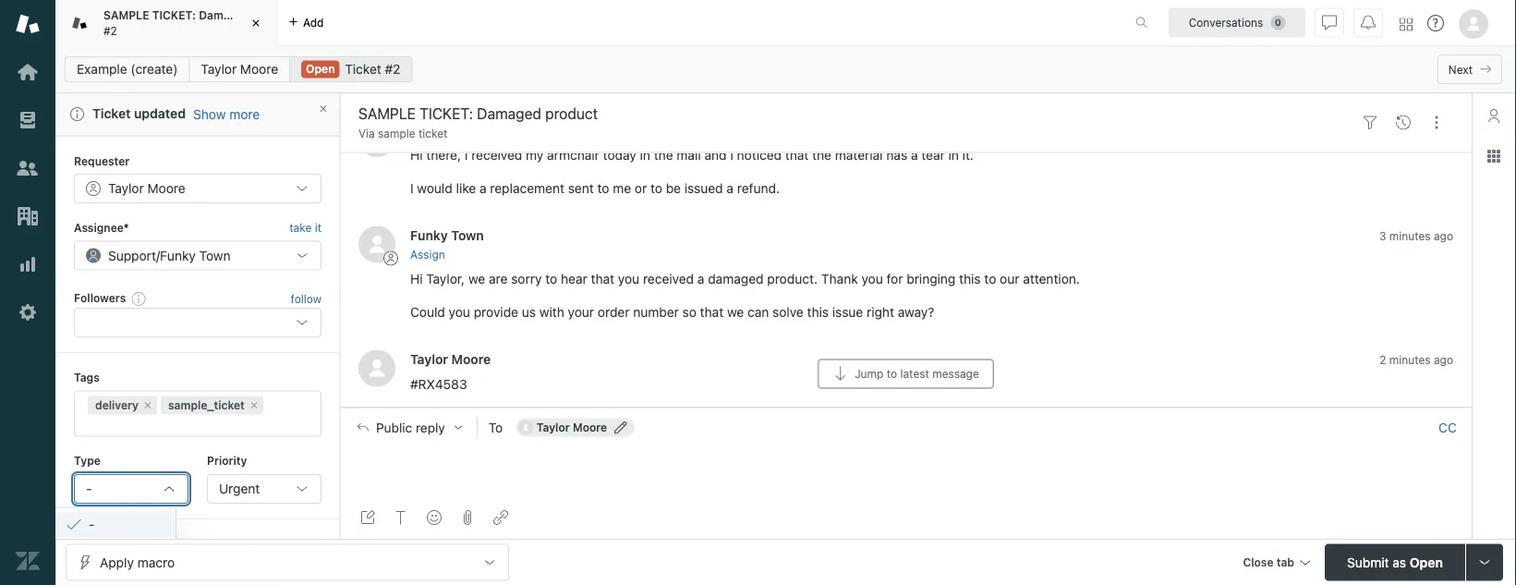 Task type: locate. For each thing, give the bounding box(es) containing it.
ago right "2"
[[1434, 353, 1454, 366]]

funky up the assign
[[410, 227, 448, 242]]

1 horizontal spatial town
[[451, 227, 484, 242]]

that right the 'noticed'
[[785, 147, 809, 162]]

moore inside conversationlabel log
[[452, 351, 491, 367]]

1 vertical spatial received
[[643, 271, 694, 286]]

today
[[603, 147, 637, 162]]

taylor moore inside secondary "element"
[[201, 61, 278, 77]]

ago for 3 minutes ago
[[1434, 229, 1454, 242]]

followers
[[74, 291, 126, 304]]

in
[[640, 147, 651, 162], [949, 147, 959, 162]]

draft mode image
[[360, 510, 375, 525]]

a left damaged at top
[[698, 271, 705, 286]]

in left it.
[[949, 147, 959, 162]]

format text image
[[394, 510, 408, 525]]

#2 inside secondary "element"
[[385, 61, 401, 77]]

could you provide us with your order number so that we can solve this issue right away?
[[410, 304, 935, 319]]

the left material
[[813, 147, 832, 162]]

with
[[540, 304, 564, 319]]

-
[[86, 480, 92, 496], [89, 516, 95, 531]]

1 horizontal spatial the
[[813, 147, 832, 162]]

admin image
[[16, 300, 40, 324]]

the left the mail
[[654, 147, 673, 162]]

a right issued
[[727, 180, 734, 195]]

0 horizontal spatial open
[[306, 62, 335, 75]]

customer context image
[[1487, 108, 1502, 123]]

town down like
[[451, 227, 484, 242]]

taylor
[[201, 61, 237, 77], [108, 180, 144, 196], [410, 351, 448, 367], [537, 421, 570, 434]]

type list box
[[55, 506, 177, 585]]

ticket inside secondary "element"
[[345, 61, 381, 77]]

add link (cmd k) image
[[494, 510, 508, 525]]

button displays agent's chat status as invisible. image
[[1323, 15, 1337, 30]]

can
[[748, 304, 769, 319]]

apps image
[[1487, 149, 1502, 164]]

avatar image
[[359, 226, 396, 263], [359, 350, 396, 387]]

taylor moore
[[201, 61, 278, 77], [108, 180, 185, 196], [410, 351, 491, 367], [537, 421, 607, 434]]

0 horizontal spatial in
[[640, 147, 651, 162]]

0 horizontal spatial received
[[472, 147, 522, 162]]

tags
[[74, 370, 100, 383]]

1 ago from the top
[[1434, 229, 1454, 242]]

town inside assignee* element
[[199, 247, 231, 263]]

there,
[[426, 147, 461, 162]]

ticket for ticket updated show more
[[92, 106, 131, 121]]

to left me
[[597, 180, 609, 195]]

that
[[785, 147, 809, 162], [591, 271, 615, 286], [700, 304, 724, 319]]

1 horizontal spatial i
[[465, 147, 468, 162]]

taylor right taylor.moore@example.com image
[[537, 421, 570, 434]]

3
[[1380, 229, 1387, 242]]

to left the hear
[[546, 271, 558, 286]]

1 vertical spatial this
[[807, 304, 829, 319]]

close tab
[[1243, 556, 1295, 569]]

0 vertical spatial we
[[469, 271, 485, 286]]

- inside option
[[89, 516, 95, 531]]

taylor,
[[426, 271, 465, 286]]

0 vertical spatial minutes
[[1390, 229, 1431, 242]]

i left the would
[[410, 180, 414, 195]]

hi down via sample ticket
[[410, 147, 423, 162]]

moore up support / funky town
[[147, 180, 185, 196]]

number
[[633, 304, 679, 319]]

1 vertical spatial that
[[591, 271, 615, 286]]

0 vertical spatial -
[[86, 480, 92, 496]]

1 in from the left
[[640, 147, 651, 162]]

ago for 2 minutes ago
[[1434, 353, 1454, 366]]

2 horizontal spatial i
[[730, 147, 734, 162]]

avatar image left assign button
[[359, 226, 396, 263]]

we left can on the bottom
[[727, 304, 744, 319]]

zendesk products image
[[1400, 18, 1413, 31]]

1 horizontal spatial you
[[618, 271, 640, 286]]

- button
[[74, 473, 189, 503]]

0 horizontal spatial the
[[654, 147, 673, 162]]

we left 'are'
[[469, 271, 485, 286]]

take
[[289, 221, 312, 234]]

as
[[1393, 555, 1407, 570]]

1 vertical spatial town
[[199, 247, 231, 263]]

taylor up #rx4583 at bottom left
[[410, 351, 448, 367]]

be
[[666, 180, 681, 195]]

2 minutes from the top
[[1390, 353, 1431, 366]]

taylor moore up more
[[201, 61, 278, 77]]

ticket for ticket #2
[[345, 61, 381, 77]]

ticket
[[345, 61, 381, 77], [92, 106, 131, 121]]

funky right support
[[160, 247, 196, 263]]

that right so
[[700, 304, 724, 319]]

example
[[77, 61, 127, 77]]

taylor moore up #rx4583 at bottom left
[[410, 351, 491, 367]]

you left 'for'
[[862, 271, 883, 286]]

0 vertical spatial open
[[306, 62, 335, 75]]

and
[[705, 147, 727, 162]]

- option
[[55, 511, 176, 537]]

cc
[[1439, 420, 1457, 435]]

this right bringing at right
[[959, 271, 981, 286]]

requester element
[[74, 173, 322, 203]]

1 horizontal spatial funky
[[410, 227, 448, 242]]

a right like
[[480, 180, 487, 195]]

tab
[[55, 0, 296, 46]]

1 horizontal spatial open
[[1410, 555, 1444, 570]]

0 vertical spatial this
[[959, 271, 981, 286]]

solve
[[773, 304, 804, 319]]

us
[[522, 304, 536, 319]]

received left the my at the left top of the page
[[472, 147, 522, 162]]

0 vertical spatial received
[[472, 147, 522, 162]]

2 in from the left
[[949, 147, 959, 162]]

ticket
[[419, 127, 448, 140]]

tabs tab list
[[55, 0, 1116, 46]]

so
[[683, 304, 697, 319]]

conversations
[[1189, 16, 1264, 29]]

question option
[[55, 537, 176, 563]]

town right /
[[199, 247, 231, 263]]

0 horizontal spatial town
[[199, 247, 231, 263]]

1 vertical spatial #2
[[385, 61, 401, 77]]

1 hi from the top
[[410, 147, 423, 162]]

thank
[[821, 271, 858, 286]]

funky
[[410, 227, 448, 242], [160, 247, 196, 263]]

0 horizontal spatial funky
[[160, 247, 196, 263]]

minutes right 3
[[1390, 229, 1431, 242]]

funky town assign
[[410, 227, 484, 261]]

1 vertical spatial ticket
[[92, 106, 131, 121]]

0 vertical spatial avatar image
[[359, 226, 396, 263]]

1 horizontal spatial taylor moore link
[[410, 351, 491, 367]]

taylor up show more 'button'
[[201, 61, 237, 77]]

2 ago from the top
[[1434, 353, 1454, 366]]

0 vertical spatial ticket
[[345, 61, 381, 77]]

organizations image
[[16, 204, 40, 228]]

hear
[[561, 271, 588, 286]]

this left issue
[[807, 304, 829, 319]]

refund.
[[737, 180, 780, 195]]

damaged
[[199, 9, 250, 22]]

- down 'type'
[[86, 480, 92, 496]]

taylor moore link up more
[[189, 56, 290, 82]]

0 vertical spatial taylor moore link
[[189, 56, 290, 82]]

0 horizontal spatial taylor moore link
[[189, 56, 290, 82]]

funky town link
[[410, 227, 484, 242]]

to right jump
[[887, 368, 898, 380]]

(create)
[[131, 61, 178, 77]]

1 vertical spatial funky
[[160, 247, 196, 263]]

1 horizontal spatial #2
[[385, 61, 401, 77]]

take it
[[289, 221, 322, 234]]

minutes right "2"
[[1390, 353, 1431, 366]]

to inside jump to latest message button
[[887, 368, 898, 380]]

1 horizontal spatial that
[[700, 304, 724, 319]]

urgent
[[219, 480, 260, 496]]

away?
[[898, 304, 935, 319]]

remove image
[[142, 399, 153, 410]]

hi down assign button
[[410, 271, 423, 286]]

support / funky town
[[108, 247, 231, 263]]

a right has
[[911, 147, 918, 162]]

1 minutes from the top
[[1390, 229, 1431, 242]]

ago
[[1434, 229, 1454, 242], [1434, 353, 1454, 366]]

moore up #rx4583 at bottom left
[[452, 351, 491, 367]]

noticed
[[737, 147, 782, 162]]

alert containing ticket updated
[[55, 93, 340, 136]]

ticket inside ticket updated show more
[[92, 106, 131, 121]]

taylor.moore@example.com image
[[518, 420, 533, 435]]

1 horizontal spatial ticket
[[345, 61, 381, 77]]

1 vertical spatial ago
[[1434, 353, 1454, 366]]

events image
[[1396, 115, 1411, 130]]

0 vertical spatial funky
[[410, 227, 448, 242]]

minutes
[[1390, 229, 1431, 242], [1390, 353, 1431, 366]]

1 vertical spatial minutes
[[1390, 353, 1431, 366]]

open right as
[[1410, 555, 1444, 570]]

that right the hear
[[591, 271, 615, 286]]

open
[[306, 62, 335, 75], [1410, 555, 1444, 570]]

ticket up 'via'
[[345, 61, 381, 77]]

1 horizontal spatial in
[[949, 147, 959, 162]]

minutes for 3
[[1390, 229, 1431, 242]]

#2
[[104, 24, 117, 37], [385, 61, 401, 77]]

1 vertical spatial taylor moore link
[[410, 351, 491, 367]]

taylor moore inside requester element
[[108, 180, 185, 196]]

0 vertical spatial hi
[[410, 147, 423, 162]]

avatar image up public
[[359, 350, 396, 387]]

0 vertical spatial #2
[[104, 24, 117, 37]]

alert
[[55, 93, 340, 136]]

notifications image
[[1361, 15, 1376, 30]]

0 horizontal spatial i
[[410, 180, 414, 195]]

2 vertical spatial that
[[700, 304, 724, 319]]

to
[[597, 180, 609, 195], [651, 180, 663, 195], [546, 271, 558, 286], [985, 271, 997, 286], [887, 368, 898, 380]]

taylor moore link inside secondary "element"
[[189, 56, 290, 82]]

get started image
[[16, 60, 40, 84]]

0 horizontal spatial ticket
[[92, 106, 131, 121]]

#2 up sample
[[385, 61, 401, 77]]

0 vertical spatial town
[[451, 227, 484, 242]]

issue
[[833, 304, 863, 319]]

to left our
[[985, 271, 997, 286]]

assignee* element
[[74, 240, 322, 270]]

1 the from the left
[[654, 147, 673, 162]]

1 vertical spatial avatar image
[[359, 350, 396, 387]]

via sample ticket
[[359, 127, 448, 140]]

message
[[933, 368, 979, 380]]

taylor moore right taylor.moore@example.com image
[[537, 421, 607, 434]]

taylor down requester
[[108, 180, 144, 196]]

material
[[835, 147, 883, 162]]

ticket updated show more
[[92, 106, 260, 121]]

1 avatar image from the top
[[359, 226, 396, 263]]

0 horizontal spatial that
[[591, 271, 615, 286]]

ago right 3
[[1434, 229, 1454, 242]]

1 vertical spatial hi
[[410, 271, 423, 286]]

apply
[[100, 555, 134, 570]]

taylor moore down requester
[[108, 180, 185, 196]]

remove image
[[248, 399, 260, 410]]

to right or at the top left
[[651, 180, 663, 195]]

0 horizontal spatial this
[[807, 304, 829, 319]]

2 avatar image from the top
[[359, 350, 396, 387]]

ticket down example
[[92, 106, 131, 121]]

1 vertical spatial -
[[89, 516, 95, 531]]

this
[[959, 271, 981, 286], [807, 304, 829, 319]]

i right there,
[[465, 147, 468, 162]]

taylor moore link up #rx4583 at bottom left
[[410, 351, 491, 367]]

moore down close image
[[240, 61, 278, 77]]

0 horizontal spatial #2
[[104, 24, 117, 37]]

it
[[315, 221, 322, 234]]

you up order
[[618, 271, 640, 286]]

funky inside "funky town assign"
[[410, 227, 448, 242]]

in right the 'today'
[[640, 147, 651, 162]]

0 vertical spatial that
[[785, 147, 809, 162]]

our
[[1000, 271, 1020, 286]]

- up question
[[89, 516, 95, 531]]

we
[[469, 271, 485, 286], [727, 304, 744, 319]]

assign button
[[410, 246, 445, 263]]

funky inside assignee* element
[[160, 247, 196, 263]]

open up close ticket collision notification icon
[[306, 62, 335, 75]]

would
[[417, 180, 453, 195]]

3 minutes ago
[[1380, 229, 1454, 242]]

0 horizontal spatial we
[[469, 271, 485, 286]]

#2 down sample
[[104, 24, 117, 37]]

taylor inside secondary "element"
[[201, 61, 237, 77]]

2 hi from the top
[[410, 271, 423, 286]]

0 vertical spatial ago
[[1434, 229, 1454, 242]]

i right the and
[[730, 147, 734, 162]]

1 horizontal spatial we
[[727, 304, 744, 319]]

public reply
[[376, 420, 445, 435]]

received up could you provide us with your order number so that we can solve this issue right away?
[[643, 271, 694, 286]]

close
[[1243, 556, 1274, 569]]

ticket #2
[[345, 61, 401, 77]]

you right could
[[449, 304, 470, 319]]



Task type: describe. For each thing, give the bounding box(es) containing it.
1 horizontal spatial received
[[643, 271, 694, 286]]

example (create) button
[[65, 56, 190, 82]]

open inside secondary "element"
[[306, 62, 335, 75]]

sample
[[378, 127, 416, 140]]

cc button
[[1439, 419, 1457, 436]]

secondary element
[[55, 51, 1517, 88]]

public reply button
[[341, 408, 477, 447]]

2 horizontal spatial that
[[785, 147, 809, 162]]

1 vertical spatial we
[[727, 304, 744, 319]]

zendesk image
[[16, 549, 40, 573]]

sent
[[568, 180, 594, 195]]

or
[[635, 180, 647, 195]]

#2 inside the sample ticket: damaged product #2
[[104, 24, 117, 37]]

hi for hi taylor, we are sorry to hear that you received a damaged product. thank you for bringing this to our attention.
[[410, 271, 423, 286]]

product
[[253, 9, 296, 22]]

customers image
[[16, 156, 40, 180]]

could
[[410, 304, 445, 319]]

jump to latest message
[[855, 368, 979, 380]]

assign
[[410, 248, 445, 261]]

1 vertical spatial open
[[1410, 555, 1444, 570]]

taylor inside conversationlabel log
[[410, 351, 448, 367]]

town inside "funky town assign"
[[451, 227, 484, 242]]

bringing
[[907, 271, 956, 286]]

my
[[526, 147, 544, 162]]

next button
[[1438, 55, 1503, 84]]

moore left edit user image on the left bottom
[[573, 421, 607, 434]]

right
[[867, 304, 895, 319]]

it.
[[963, 147, 974, 162]]

requester
[[74, 154, 130, 167]]

followers element
[[74, 307, 322, 337]]

taylor moore inside conversationlabel log
[[410, 351, 491, 367]]

macro
[[137, 555, 175, 570]]

submit
[[1348, 555, 1390, 570]]

- inside - popup button
[[86, 480, 92, 496]]

issued
[[685, 180, 723, 195]]

provide
[[474, 304, 518, 319]]

3 minutes ago text field
[[1380, 229, 1454, 242]]

attention.
[[1023, 271, 1080, 286]]

take it button
[[289, 218, 322, 237]]

edit user image
[[615, 421, 628, 434]]

support
[[108, 247, 156, 263]]

0 horizontal spatial you
[[449, 304, 470, 319]]

your
[[568, 304, 594, 319]]

main element
[[0, 0, 55, 585]]

2
[[1380, 353, 1387, 366]]

mail
[[677, 147, 701, 162]]

sorry
[[511, 271, 542, 286]]

1 horizontal spatial this
[[959, 271, 981, 286]]

tab
[[1277, 556, 1295, 569]]

tear
[[922, 147, 945, 162]]

submit as open
[[1348, 555, 1444, 570]]

show more button
[[193, 106, 260, 122]]

ticket:
[[152, 9, 196, 22]]

hi there, i received my armchair today in the mail and i noticed that the material has a tear in it.
[[410, 147, 974, 162]]

2 horizontal spatial you
[[862, 271, 883, 286]]

add attachment image
[[460, 510, 475, 525]]

taylor inside requester element
[[108, 180, 144, 196]]

add button
[[277, 0, 335, 45]]

me
[[613, 180, 631, 195]]

2 minutes ago text field
[[1380, 353, 1454, 366]]

hi for hi there, i received my armchair today in the mail and i noticed that the material has a tear in it.
[[410, 147, 423, 162]]

sample
[[104, 9, 149, 22]]

add
[[303, 16, 324, 29]]

moore inside secondary "element"
[[240, 61, 278, 77]]

to
[[489, 420, 503, 435]]

jump
[[855, 368, 884, 380]]

type
[[74, 454, 101, 467]]

follow button
[[291, 290, 322, 306]]

/
[[156, 247, 160, 263]]

close image
[[247, 14, 265, 32]]

filter image
[[1363, 115, 1378, 130]]

follow
[[291, 291, 322, 304]]

close tab button
[[1235, 544, 1318, 584]]

ticket actions image
[[1430, 115, 1445, 130]]

tab containing sample ticket: damaged product
[[55, 0, 296, 46]]

order
[[598, 304, 630, 319]]

moore inside requester element
[[147, 180, 185, 196]]

apply macro
[[100, 555, 175, 570]]

Subject field
[[355, 103, 1350, 125]]

replacement
[[490, 180, 565, 195]]

zendesk support image
[[16, 12, 40, 36]]

conversationlabel log
[[340, 105, 1472, 408]]

2 minutes ago
[[1380, 353, 1454, 366]]

urgent button
[[207, 473, 322, 503]]

info on adding followers image
[[131, 290, 146, 305]]

question
[[89, 542, 142, 557]]

displays possible ticket submission types image
[[1478, 555, 1493, 570]]

sample ticket: damaged product #2
[[104, 9, 296, 37]]

public
[[376, 420, 412, 435]]

has
[[887, 147, 908, 162]]

hide composer image
[[899, 400, 914, 415]]

priority
[[207, 454, 247, 467]]

are
[[489, 271, 508, 286]]

show
[[193, 106, 226, 121]]

assignee*
[[74, 221, 129, 234]]

get help image
[[1428, 15, 1445, 31]]

more
[[229, 106, 260, 121]]

jump to latest message button
[[818, 359, 994, 389]]

reporting image
[[16, 252, 40, 276]]

views image
[[16, 108, 40, 132]]

minutes for 2
[[1390, 353, 1431, 366]]

close ticket collision notification image
[[318, 103, 329, 114]]

armchair
[[547, 147, 600, 162]]

like
[[456, 180, 476, 195]]

delivery
[[95, 398, 139, 411]]

reply
[[416, 420, 445, 435]]

product.
[[767, 271, 818, 286]]

insert emojis image
[[427, 510, 442, 525]]

next
[[1449, 63, 1473, 76]]

#rx4583
[[410, 377, 467, 392]]

for
[[887, 271, 903, 286]]

latest
[[901, 368, 930, 380]]

updated
[[134, 106, 186, 121]]

2 the from the left
[[813, 147, 832, 162]]



Task type: vqa. For each thing, say whether or not it's contained in the screenshot.
1st Hi from the bottom of the conversationLabel LOG
yes



